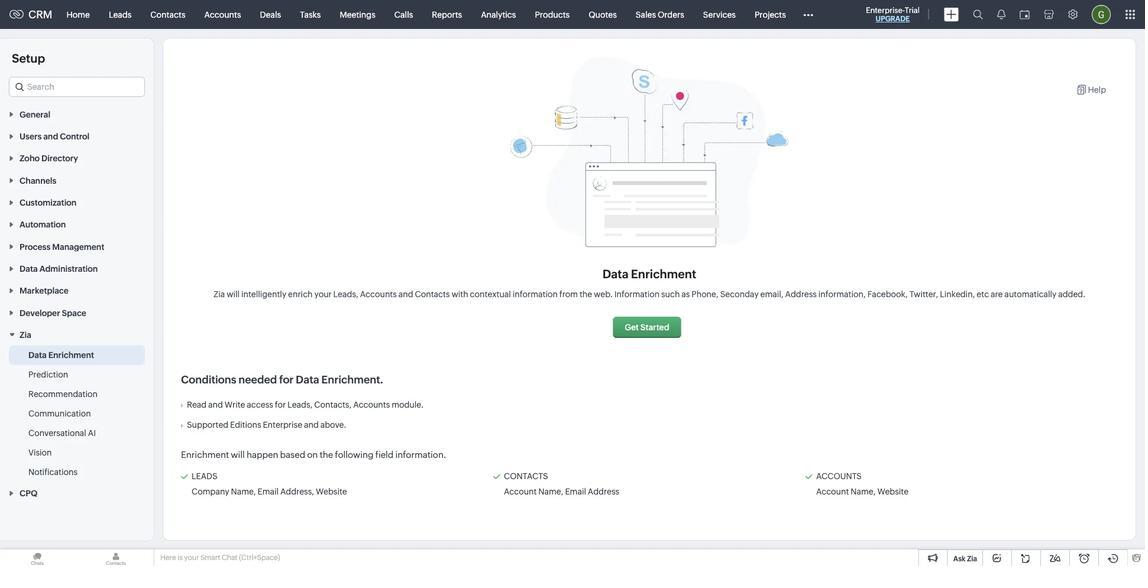 Task type: locate. For each thing, give the bounding box(es) containing it.
zia right ask
[[967, 555, 977, 563]]

account
[[504, 487, 537, 497], [816, 487, 849, 497]]

and
[[43, 132, 58, 141], [399, 290, 413, 299], [208, 400, 223, 410], [304, 420, 319, 430]]

contacts right leads link
[[150, 10, 185, 19]]

data enrichment up prediction link
[[28, 351, 94, 360]]

the right on
[[320, 450, 333, 460]]

1 vertical spatial leads,
[[288, 400, 313, 410]]

general
[[20, 110, 50, 119]]

name, down contacts
[[539, 487, 564, 497]]

0 vertical spatial the
[[580, 290, 592, 299]]

account inside accounts account name, website
[[816, 487, 849, 497]]

home link
[[57, 0, 99, 29]]

address,
[[280, 487, 314, 497]]

0 vertical spatial zia
[[214, 290, 225, 299]]

communication
[[28, 409, 91, 419]]

enrichment down "zia" dropdown button
[[48, 351, 94, 360]]

contacts
[[504, 472, 548, 482]]

quotes link
[[579, 0, 626, 29]]

contacts account name, email address
[[504, 472, 619, 497]]

0 horizontal spatial zia
[[20, 331, 31, 340]]

notifications
[[28, 468, 78, 477]]

users
[[20, 132, 42, 141]]

0 horizontal spatial enrichment
[[48, 351, 94, 360]]

1 horizontal spatial name,
[[539, 487, 564, 497]]

website inside accounts account name, website
[[878, 487, 909, 497]]

1 horizontal spatial contacts
[[415, 290, 450, 299]]

search element
[[966, 0, 990, 29]]

users and control
[[20, 132, 89, 141]]

on
[[307, 450, 318, 460]]

1 horizontal spatial website
[[878, 487, 909, 497]]

will for enrichment
[[231, 450, 245, 460]]

contacts link
[[141, 0, 195, 29]]

space
[[62, 308, 86, 318]]

1 horizontal spatial leads,
[[333, 290, 358, 299]]

1 vertical spatial the
[[320, 450, 333, 460]]

are
[[991, 290, 1003, 299]]

the right from
[[580, 290, 592, 299]]

1 vertical spatial will
[[231, 450, 245, 460]]

0 horizontal spatial contacts
[[150, 10, 185, 19]]

for right 'needed' on the bottom of the page
[[279, 374, 294, 386]]

based
[[280, 450, 305, 460]]

2 account from the left
[[816, 487, 849, 497]]

0 vertical spatial your
[[314, 290, 332, 299]]

and right users
[[43, 132, 58, 141]]

developer space
[[20, 308, 86, 318]]

0 horizontal spatial website
[[316, 487, 347, 497]]

name, for accounts
[[851, 487, 876, 497]]

Other Modules field
[[796, 5, 821, 24]]

2 website from the left
[[878, 487, 909, 497]]

2 horizontal spatial name,
[[851, 487, 876, 497]]

1 horizontal spatial zia
[[214, 290, 225, 299]]

0 vertical spatial will
[[227, 290, 240, 299]]

email for address
[[565, 487, 586, 497]]

account for account name, website
[[816, 487, 849, 497]]

website inside the leads company name, email address, website
[[316, 487, 347, 497]]

0 horizontal spatial address
[[588, 487, 619, 497]]

leads, up enterprise
[[288, 400, 313, 410]]

account for account name, email address
[[504, 487, 537, 497]]

zia inside dropdown button
[[20, 331, 31, 340]]

facebook,
[[868, 290, 908, 299]]

1 horizontal spatial account
[[816, 487, 849, 497]]

website
[[316, 487, 347, 497], [878, 487, 909, 497]]

data enrichment up zia will intelligently enrich your leads, accounts and contacts with contextual information from the web. information such as phone, seconday email, address information, facebook, twitter, linkedin, etc are automatically added.
[[603, 267, 696, 281]]

name, inside contacts account name, email address
[[539, 487, 564, 497]]

get started button
[[613, 317, 681, 338]]

name, right company
[[231, 487, 256, 497]]

leads,
[[333, 290, 358, 299], [288, 400, 313, 410]]

0 horizontal spatial data enrichment
[[28, 351, 94, 360]]

1 vertical spatial enrichment
[[48, 351, 94, 360]]

information.
[[395, 450, 446, 460]]

zia left the intelligently
[[214, 290, 225, 299]]

email inside contacts account name, email address
[[565, 487, 586, 497]]

0 horizontal spatial name,
[[231, 487, 256, 497]]

process
[[20, 242, 50, 252]]

for
[[279, 374, 294, 386], [275, 400, 286, 410]]

will
[[227, 290, 240, 299], [231, 450, 245, 460]]

services link
[[694, 0, 745, 29]]

0 vertical spatial enrichment
[[631, 267, 696, 281]]

1 vertical spatial address
[[588, 487, 619, 497]]

company
[[192, 487, 229, 497]]

0 horizontal spatial leads,
[[288, 400, 313, 410]]

meetings link
[[330, 0, 385, 29]]

0 horizontal spatial your
[[184, 554, 199, 562]]

developer space button
[[0, 302, 154, 324]]

added.
[[1058, 290, 1086, 299]]

name, for contacts
[[539, 487, 564, 497]]

0 horizontal spatial email
[[258, 487, 279, 497]]

Search text field
[[9, 77, 144, 96]]

directory
[[41, 154, 78, 163]]

1 vertical spatial zia
[[20, 331, 31, 340]]

account inside contacts account name, email address
[[504, 487, 537, 497]]

2 vertical spatial enrichment
[[181, 450, 229, 460]]

data up web.
[[603, 267, 629, 281]]

process management
[[20, 242, 104, 252]]

0 vertical spatial contacts
[[150, 10, 185, 19]]

zia will intelligently enrich your leads, accounts and contacts with contextual information from the web. information such as phone, seconday email, address information, facebook, twitter, linkedin, etc are automatically added.
[[214, 290, 1086, 299]]

email
[[258, 487, 279, 497], [565, 487, 586, 497]]

sales orders
[[636, 10, 684, 19]]

zia for zia will intelligently enrich your leads, accounts and contacts with contextual information from the web. information such as phone, seconday email, address information, facebook, twitter, linkedin, etc are automatically added.
[[214, 290, 225, 299]]

data down process
[[20, 264, 38, 274]]

for up enterprise
[[275, 400, 286, 410]]

conversational ai link
[[28, 428, 96, 439]]

deals link
[[251, 0, 291, 29]]

1 vertical spatial data enrichment
[[28, 351, 94, 360]]

information,
[[819, 290, 866, 299]]

projects
[[755, 10, 786, 19]]

leads, right enrich
[[333, 290, 358, 299]]

enrich
[[288, 290, 313, 299]]

contacts
[[150, 10, 185, 19], [415, 290, 450, 299]]

conversational ai
[[28, 429, 96, 438]]

create menu element
[[937, 0, 966, 29]]

1 vertical spatial accounts
[[360, 290, 397, 299]]

1 horizontal spatial email
[[565, 487, 586, 497]]

and right read
[[208, 400, 223, 410]]

needed
[[239, 374, 277, 386]]

enrichment up the leads
[[181, 450, 229, 460]]

2 horizontal spatial zia
[[967, 555, 977, 563]]

zia down developer
[[20, 331, 31, 340]]

will left the intelligently
[[227, 290, 240, 299]]

account down contacts
[[504, 487, 537, 497]]

0 vertical spatial for
[[279, 374, 294, 386]]

analytics link
[[472, 0, 526, 29]]

accounts account name, website
[[816, 472, 909, 497]]

0 vertical spatial leads,
[[333, 290, 358, 299]]

1 horizontal spatial enrichment
[[181, 450, 229, 460]]

name, inside accounts account name, website
[[851, 487, 876, 497]]

name, down accounts
[[851, 487, 876, 497]]

create menu image
[[944, 7, 959, 22]]

will left happen
[[231, 450, 245, 460]]

information
[[614, 290, 660, 299]]

the
[[580, 290, 592, 299], [320, 450, 333, 460]]

None field
[[9, 77, 145, 97]]

recommendation
[[28, 390, 98, 399]]

name, inside the leads company name, email address, website
[[231, 487, 256, 497]]

data up 'read and write access for leads, contacts, accounts module.'
[[296, 374, 319, 386]]

calls
[[394, 10, 413, 19]]

signals image
[[997, 9, 1006, 20]]

email for address,
[[258, 487, 279, 497]]

1 horizontal spatial data enrichment
[[603, 267, 696, 281]]

profile element
[[1085, 0, 1118, 29]]

data enrichment
[[603, 267, 696, 281], [28, 351, 94, 360]]

tasks
[[300, 10, 321, 19]]

2 email from the left
[[565, 487, 586, 497]]

0 horizontal spatial account
[[504, 487, 537, 497]]

chats image
[[0, 550, 75, 567]]

0 horizontal spatial the
[[320, 450, 333, 460]]

contextual
[[470, 290, 511, 299]]

account down accounts
[[816, 487, 849, 497]]

editions
[[230, 420, 261, 430]]

enrichment
[[631, 267, 696, 281], [48, 351, 94, 360], [181, 450, 229, 460]]

2 vertical spatial zia
[[967, 555, 977, 563]]

intelligently
[[241, 290, 286, 299]]

etc
[[977, 290, 989, 299]]

1 horizontal spatial the
[[580, 290, 592, 299]]

your right enrich
[[314, 290, 332, 299]]

0 vertical spatial address
[[785, 290, 817, 299]]

enrichment up such at the bottom
[[631, 267, 696, 281]]

1 horizontal spatial your
[[314, 290, 332, 299]]

1 email from the left
[[258, 487, 279, 497]]

accounts
[[816, 472, 862, 482]]

zoho directory
[[20, 154, 78, 163]]

contacts left with
[[415, 290, 450, 299]]

products link
[[526, 0, 579, 29]]

2 name, from the left
[[539, 487, 564, 497]]

1 website from the left
[[316, 487, 347, 497]]

leads, for your
[[333, 290, 358, 299]]

1 name, from the left
[[231, 487, 256, 497]]

email inside the leads company name, email address, website
[[258, 487, 279, 497]]

3 name, from the left
[[851, 487, 876, 497]]

your right is
[[184, 554, 199, 562]]

(ctrl+space)
[[239, 554, 280, 562]]

enterprise
[[263, 420, 302, 430]]

as
[[682, 290, 690, 299]]

data up prediction
[[28, 351, 47, 360]]

data administration button
[[0, 258, 154, 280]]

1 account from the left
[[504, 487, 537, 497]]



Task type: vqa. For each thing, say whether or not it's contained in the screenshot.
OWNER
no



Task type: describe. For each thing, give the bounding box(es) containing it.
projects link
[[745, 0, 796, 29]]

here
[[160, 554, 176, 562]]

leads
[[192, 472, 217, 482]]

ai
[[88, 429, 96, 438]]

0 vertical spatial accounts
[[204, 10, 241, 19]]

and left with
[[399, 290, 413, 299]]

products
[[535, 10, 570, 19]]

read
[[187, 400, 207, 410]]

search image
[[973, 9, 983, 20]]

accounts link
[[195, 0, 251, 29]]

communication link
[[28, 408, 91, 420]]

customization
[[20, 198, 77, 207]]

automation button
[[0, 213, 154, 235]]

above.
[[320, 420, 346, 430]]

ask
[[953, 555, 966, 563]]

ask zia
[[953, 555, 977, 563]]

general button
[[0, 103, 154, 125]]

process management button
[[0, 235, 154, 258]]

channels button
[[0, 169, 154, 191]]

1 horizontal spatial address
[[785, 290, 817, 299]]

reports link
[[423, 0, 472, 29]]

zoho directory button
[[0, 147, 154, 169]]

supported
[[187, 420, 228, 430]]

phone,
[[692, 290, 719, 299]]

data administration
[[20, 264, 98, 274]]

from
[[559, 290, 578, 299]]

seconday
[[720, 290, 759, 299]]

quotes
[[589, 10, 617, 19]]

leads company name, email address, website
[[192, 472, 347, 497]]

enterprise-trial upgrade
[[866, 6, 920, 23]]

access
[[247, 400, 273, 410]]

2 vertical spatial accounts
[[353, 400, 390, 410]]

will for zia
[[227, 290, 240, 299]]

zia region
[[0, 346, 154, 483]]

orders
[[658, 10, 684, 19]]

upgrade
[[876, 15, 910, 23]]

setup
[[12, 51, 45, 65]]

data enrichment link
[[28, 349, 94, 361]]

read and write access for leads, contacts, accounts module.
[[187, 400, 424, 410]]

and inside dropdown button
[[43, 132, 58, 141]]

field
[[375, 450, 394, 460]]

channels
[[20, 176, 56, 185]]

address inside contacts account name, email address
[[588, 487, 619, 497]]

enterprise-
[[866, 6, 905, 14]]

1 vertical spatial contacts
[[415, 290, 450, 299]]

enrichment inside the zia region
[[48, 351, 94, 360]]

profile image
[[1092, 5, 1111, 24]]

2 horizontal spatial enrichment
[[631, 267, 696, 281]]

services
[[703, 10, 736, 19]]

0 vertical spatial data enrichment
[[603, 267, 696, 281]]

write
[[225, 400, 245, 410]]

recommendation link
[[28, 388, 98, 400]]

email,
[[761, 290, 784, 299]]

information
[[513, 290, 558, 299]]

conversational
[[28, 429, 86, 438]]

automation
[[20, 220, 66, 230]]

1 vertical spatial your
[[184, 554, 199, 562]]

cpq button
[[0, 483, 154, 505]]

crm link
[[9, 8, 52, 21]]

crm
[[28, 8, 52, 21]]

notifications link
[[28, 467, 78, 478]]

leads, for for
[[288, 400, 313, 410]]

started
[[641, 323, 669, 332]]

module.
[[392, 400, 424, 410]]

developer
[[20, 308, 60, 318]]

enrichment will happen based on the following field information.
[[181, 450, 446, 460]]

name, for leads
[[231, 487, 256, 497]]

prediction
[[28, 370, 68, 380]]

zia for zia
[[20, 331, 31, 340]]

leads
[[109, 10, 132, 19]]

data inside data enrichment link
[[28, 351, 47, 360]]

automatically
[[1005, 290, 1057, 299]]

analytics
[[481, 10, 516, 19]]

marketplace button
[[0, 280, 154, 302]]

vision
[[28, 448, 52, 458]]

1 vertical spatial for
[[275, 400, 286, 410]]

such
[[661, 290, 680, 299]]

customization button
[[0, 191, 154, 213]]

contacts image
[[79, 550, 153, 567]]

zia button
[[0, 324, 154, 346]]

marketplace
[[20, 286, 69, 296]]

home
[[67, 10, 90, 19]]

signals element
[[990, 0, 1013, 29]]

get started
[[625, 323, 669, 332]]

deals
[[260, 10, 281, 19]]

data enrichment inside the zia region
[[28, 351, 94, 360]]

enrichment.
[[321, 374, 383, 386]]

and down 'read and write access for leads, contacts, accounts module.'
[[304, 420, 319, 430]]

meetings
[[340, 10, 376, 19]]

management
[[52, 242, 104, 252]]

control
[[60, 132, 89, 141]]

tasks link
[[291, 0, 330, 29]]

contacts inside contacts link
[[150, 10, 185, 19]]

happen
[[247, 450, 278, 460]]

prediction link
[[28, 369, 68, 381]]

reports
[[432, 10, 462, 19]]

data inside 'data administration' dropdown button
[[20, 264, 38, 274]]

help
[[1088, 85, 1106, 95]]

twitter,
[[910, 290, 938, 299]]

calendar image
[[1020, 10, 1030, 19]]



